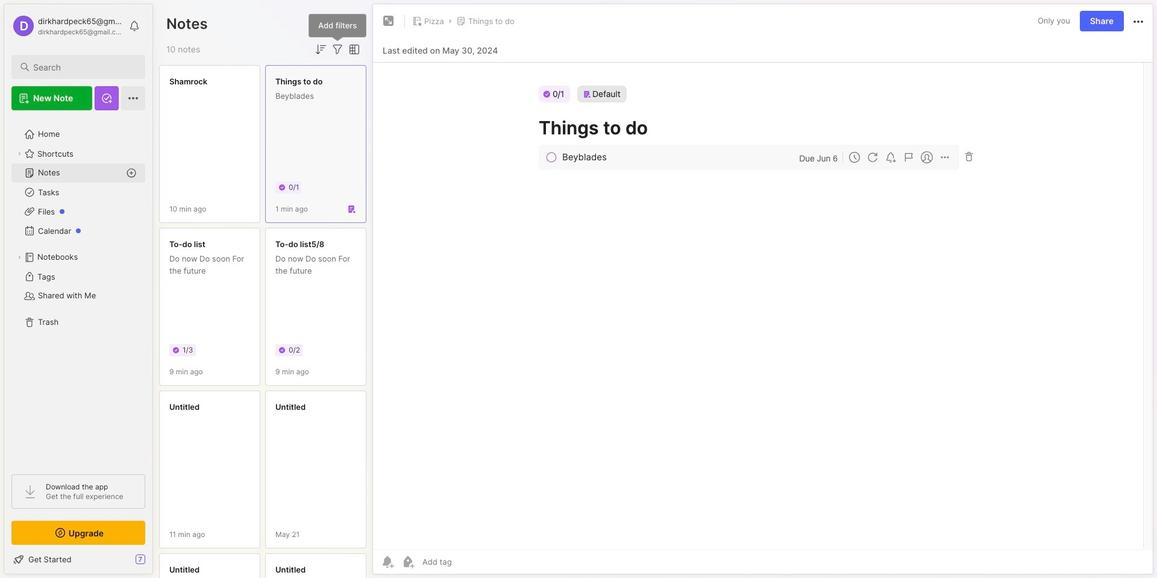 Task type: locate. For each thing, give the bounding box(es) containing it.
add a reminder image
[[381, 555, 395, 569]]

Search text field
[[33, 62, 134, 73]]

tree
[[4, 118, 153, 464]]

Add filters field
[[331, 42, 345, 57]]

View options field
[[345, 42, 362, 57]]

Help and Learning task checklist field
[[4, 550, 153, 569]]

Sort options field
[[314, 42, 328, 57]]

More actions field
[[1132, 13, 1147, 29]]

none search field inside main element
[[33, 60, 134, 74]]

None search field
[[33, 60, 134, 74]]

main element
[[0, 0, 157, 578]]



Task type: describe. For each thing, give the bounding box(es) containing it.
tree inside main element
[[4, 118, 153, 464]]

add tag image
[[401, 555, 416, 569]]

more actions image
[[1132, 14, 1147, 29]]

click to collapse image
[[152, 556, 161, 571]]

expand notebooks image
[[16, 254, 23, 261]]

Add tag field
[[422, 557, 513, 568]]

expand note image
[[382, 14, 396, 28]]

note window element
[[373, 4, 1154, 578]]

Account field
[[11, 14, 123, 38]]

Note Editor text field
[[373, 62, 1154, 549]]

add filters image
[[331, 42, 345, 57]]



Task type: vqa. For each thing, say whether or not it's contained in the screenshot.
'Add filters' 'image'
yes



